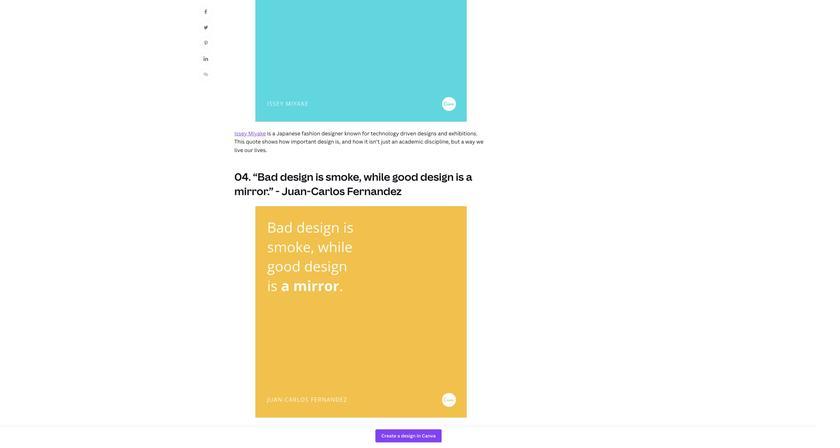 Task type: describe. For each thing, give the bounding box(es) containing it.
mirror."
[[235, 184, 274, 198]]

1 vertical spatial a
[[462, 138, 464, 145]]

misleading,
[[325, 426, 353, 433]]

it
[[365, 138, 368, 145]]

shows inside is a japanese fashion designer known for technology driven designs and exhibitions. this quote shows how important design is, and how it isn't just an academic discipline, but a way we live our lives.
[[262, 138, 278, 145]]

while inside 04. "bad design is smoke, while good design is a mirror." - juan-carlos fernandez
[[364, 170, 391, 184]]

this quote shows that bad design is misleading, and obscures the truth, while good design is reflective and truthful.
[[235, 426, 465, 442]]

shows inside this quote shows that bad design is misleading, and obscures the truth, while good design is reflective and truthful.
[[262, 426, 278, 433]]

reflective
[[235, 435, 259, 442]]

isn't
[[369, 138, 380, 145]]

is,
[[336, 138, 341, 145]]

a inside 04. "bad design is smoke, while good design is a mirror." - juan-carlos fernandez
[[466, 170, 473, 184]]

this inside this quote shows that bad design is misleading, and obscures the truth, while good design is reflective and truthful.
[[235, 426, 245, 433]]

and left truthful.
[[260, 435, 269, 442]]

known
[[345, 130, 361, 137]]

just
[[381, 138, 391, 145]]

this inside is a japanese fashion designer known for technology driven designs and exhibitions. this quote shows how important design is, and how it isn't just an academic discipline, but a way we live our lives.
[[235, 138, 245, 145]]

lives.
[[255, 147, 267, 154]]

-
[[276, 184, 280, 198]]

is inside is a japanese fashion designer known for technology driven designs and exhibitions. this quote shows how important design is, and how it isn't just an academic discipline, but a way we live our lives.
[[267, 130, 271, 137]]

way
[[466, 138, 476, 145]]

truth,
[[399, 426, 414, 433]]

while inside this quote shows that bad design is misleading, and obscures the truth, while good design is reflective and truthful.
[[415, 426, 428, 433]]

an
[[392, 138, 398, 145]]

issey miyake link
[[235, 130, 266, 137]]

academic
[[399, 138, 424, 145]]

truthful.
[[271, 435, 292, 442]]

our
[[245, 147, 253, 154]]

that
[[279, 426, 290, 433]]



Task type: vqa. For each thing, say whether or not it's contained in the screenshot.
a to the top
yes



Task type: locate. For each thing, give the bounding box(es) containing it.
how down japanese
[[279, 138, 290, 145]]

this
[[235, 138, 245, 145], [235, 426, 245, 433]]

exhibitions.
[[449, 130, 478, 137]]

a
[[273, 130, 275, 137], [462, 138, 464, 145], [466, 170, 473, 184]]

1 horizontal spatial a
[[462, 138, 464, 145]]

1 this from the top
[[235, 138, 245, 145]]

1 vertical spatial quote
[[246, 426, 261, 433]]

shows up lives.
[[262, 138, 278, 145]]

1 horizontal spatial while
[[415, 426, 428, 433]]

1 vertical spatial shows
[[262, 426, 278, 433]]

important
[[291, 138, 317, 145]]

issey miyake
[[235, 130, 266, 137]]

quote up reflective at left bottom
[[246, 426, 261, 433]]

and up discipline,
[[438, 130, 448, 137]]

1 horizontal spatial how
[[353, 138, 363, 145]]

fashion
[[302, 130, 321, 137]]

design
[[318, 138, 334, 145], [280, 170, 314, 184], [421, 170, 454, 184], [302, 426, 318, 433], [443, 426, 460, 433]]

for
[[362, 130, 370, 137]]

"bad
[[253, 170, 278, 184]]

design inside is a japanese fashion designer known for technology driven designs and exhibitions. this quote shows how important design is, and how it isn't just an academic discipline, but a way we live our lives.
[[318, 138, 334, 145]]

0 vertical spatial a
[[273, 130, 275, 137]]

1 vertical spatial this
[[235, 426, 245, 433]]

and
[[438, 130, 448, 137], [342, 138, 352, 145], [355, 426, 364, 433], [260, 435, 269, 442]]

04.
[[235, 170, 251, 184]]

04. "bad design is smoke, while good design is a mirror." - juan-carlos fernandez
[[235, 170, 473, 198]]

0 horizontal spatial while
[[364, 170, 391, 184]]

the
[[390, 426, 398, 433]]

0 vertical spatial shows
[[262, 138, 278, 145]]

0 vertical spatial while
[[364, 170, 391, 184]]

but
[[452, 138, 460, 145]]

and left obscures
[[355, 426, 364, 433]]

technology
[[371, 130, 399, 137]]

miyake
[[249, 130, 266, 137]]

good inside 04. "bad design is smoke, while good design is a mirror." - juan-carlos fernandez
[[393, 170, 419, 184]]

2 this from the top
[[235, 426, 245, 433]]

and right is,
[[342, 138, 352, 145]]

0 vertical spatial this
[[235, 138, 245, 145]]

1 vertical spatial good
[[429, 426, 442, 433]]

designer
[[322, 130, 343, 137]]

obscures
[[365, 426, 388, 433]]

0 horizontal spatial good
[[393, 170, 419, 184]]

quote down issey miyake
[[246, 138, 261, 145]]

japanese
[[277, 130, 301, 137]]

1 vertical spatial while
[[415, 426, 428, 433]]

shows
[[262, 138, 278, 145], [262, 426, 278, 433]]

1 how from the left
[[279, 138, 290, 145]]

fernandez
[[347, 184, 402, 198]]

2 vertical spatial a
[[466, 170, 473, 184]]

designs
[[418, 130, 437, 137]]

0 vertical spatial quote
[[246, 138, 261, 145]]

we
[[477, 138, 484, 145]]

good inside this quote shows that bad design is misleading, and obscures the truth, while good design is reflective and truthful.
[[429, 426, 442, 433]]

2 quote from the top
[[246, 426, 261, 433]]

while right truth,
[[415, 426, 428, 433]]

while
[[364, 170, 391, 184], [415, 426, 428, 433]]

quote inside is a japanese fashion designer known for technology driven designs and exhibitions. this quote shows how important design is, and how it isn't just an academic discipline, but a way we live our lives.
[[246, 138, 261, 145]]

0 horizontal spatial how
[[279, 138, 290, 145]]

carlos
[[311, 184, 345, 198]]

is a japanese fashion designer known for technology driven designs and exhibitions. this quote shows how important design is, and how it isn't just an academic discipline, but a way we live our lives.
[[235, 130, 484, 154]]

quote inside this quote shows that bad design is misleading, and obscures the truth, while good design is reflective and truthful.
[[246, 426, 261, 433]]

good
[[393, 170, 419, 184], [429, 426, 442, 433]]

while up fernandez
[[364, 170, 391, 184]]

discipline,
[[425, 138, 450, 145]]

shows up truthful.
[[262, 426, 278, 433]]

1 quote from the top
[[246, 138, 261, 145]]

how left it
[[353, 138, 363, 145]]

1 horizontal spatial good
[[429, 426, 442, 433]]

2 shows from the top
[[262, 426, 278, 433]]

1 shows from the top
[[262, 138, 278, 145]]

this up 'live'
[[235, 138, 245, 145]]

driven
[[401, 130, 417, 137]]

2 horizontal spatial a
[[466, 170, 473, 184]]

smoke,
[[326, 170, 362, 184]]

how
[[279, 138, 290, 145], [353, 138, 363, 145]]

quote
[[246, 138, 261, 145], [246, 426, 261, 433]]

this up reflective at left bottom
[[235, 426, 245, 433]]

is
[[267, 130, 271, 137], [316, 170, 324, 184], [456, 170, 464, 184], [320, 426, 324, 433], [461, 426, 465, 433]]

juan-
[[282, 184, 311, 198]]

2 how from the left
[[353, 138, 363, 145]]

0 vertical spatial good
[[393, 170, 419, 184]]

bad
[[291, 426, 301, 433]]

0 horizontal spatial a
[[273, 130, 275, 137]]

issey
[[235, 130, 247, 137]]

live
[[235, 147, 243, 154]]



